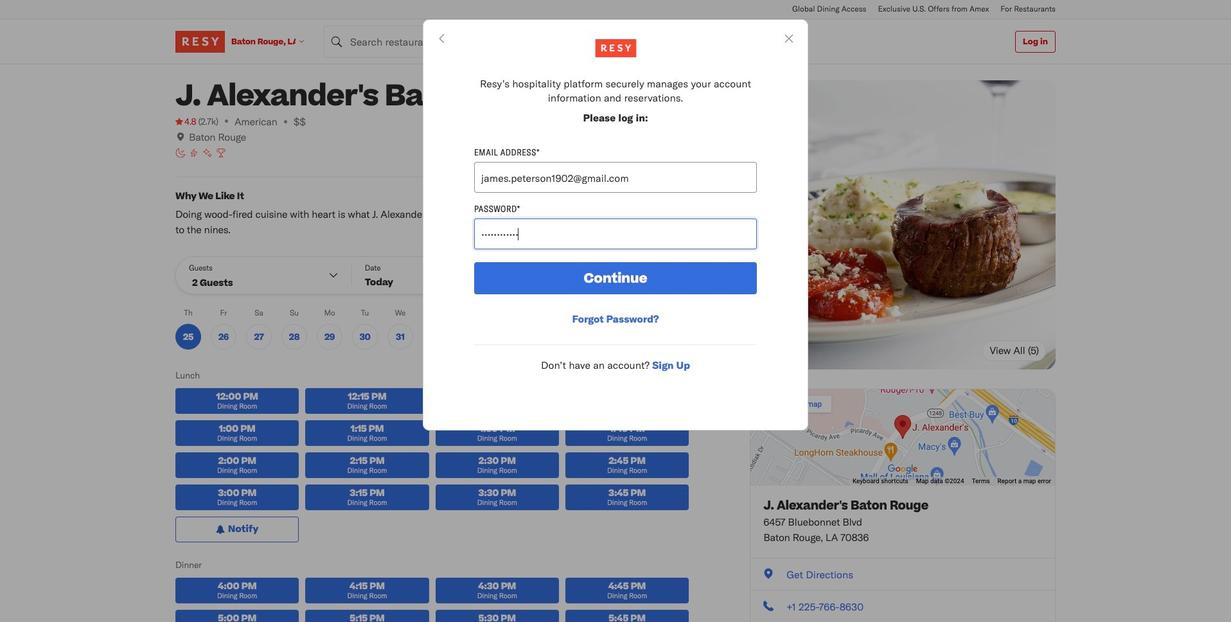 Task type: describe. For each thing, give the bounding box(es) containing it.
Email Address email field
[[474, 162, 757, 193]]

back image
[[436, 33, 448, 44]]

4.8 out of 5 stars image
[[175, 115, 196, 128]]

resy logo image
[[595, 39, 637, 57]]



Task type: locate. For each thing, give the bounding box(es) containing it.
Password password field
[[474, 219, 757, 250]]

close image
[[784, 33, 795, 44]]

None field
[[324, 25, 549, 58]]

climbing image
[[189, 148, 199, 158]]

Search restaurants, cuisines, etc. text field
[[324, 25, 549, 58]]

(2.7k) reviews element
[[198, 115, 218, 128]]

new on resy image
[[202, 148, 213, 158]]



Task type: vqa. For each thing, say whether or not it's contained in the screenshot.
Close icon
yes



